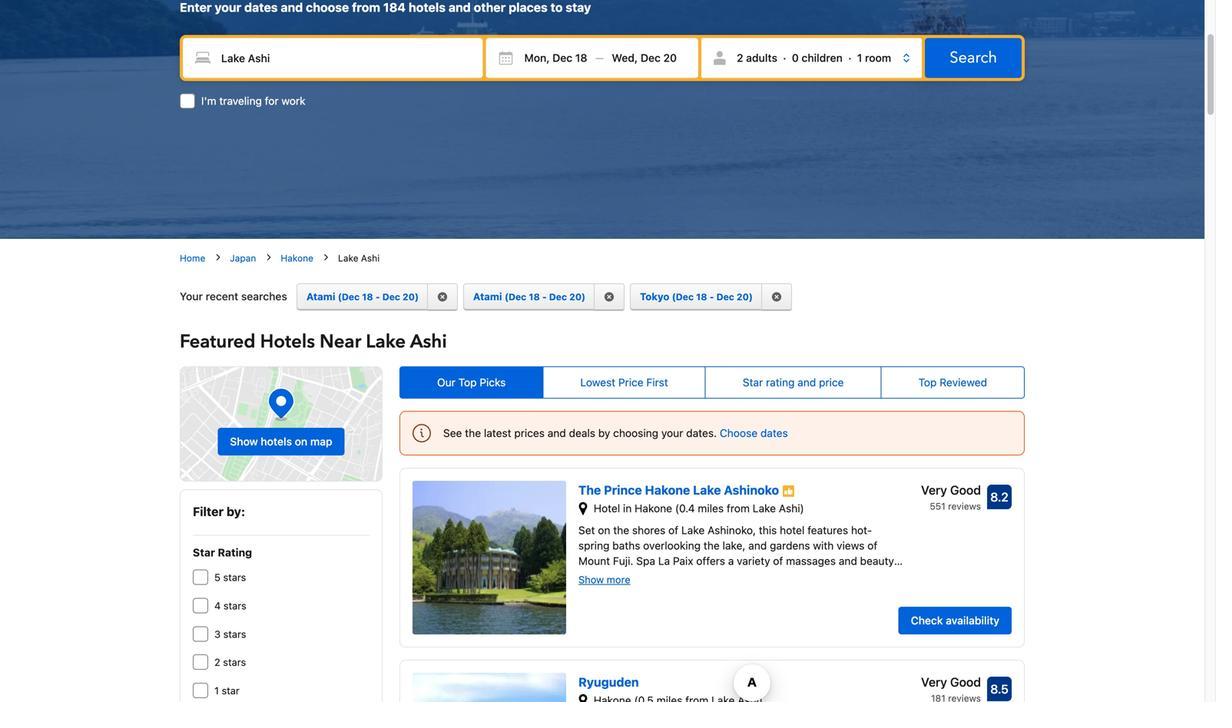 Task type: describe. For each thing, give the bounding box(es) containing it.
see
[[444, 427, 462, 440]]

from for miles
[[727, 502, 750, 515]]

very good 551 reviews
[[922, 483, 982, 512]]

filter by:
[[193, 505, 245, 519]]

and down views
[[839, 555, 858, 567]]

mon,
[[525, 52, 550, 64]]

stars for 5 stars
[[223, 572, 246, 584]]

stars for 4 stars
[[224, 600, 247, 612]]

ashi)
[[779, 502, 805, 515]]

2 - from the left
[[543, 292, 547, 303]]

very for very good 551 reviews
[[922, 483, 948, 498]]

svg image
[[612, 50, 628, 66]]

star
[[222, 685, 240, 697]]

4
[[214, 600, 221, 612]]

1 horizontal spatial ashi
[[410, 329, 447, 355]]

none search field containing search
[[180, 35, 1025, 109]]

fuji.
[[613, 555, 634, 567]]

5 stars
[[214, 572, 246, 584]]

your inside 'status'
[[662, 427, 684, 440]]

home link
[[180, 251, 205, 265]]

offers
[[697, 555, 726, 567]]

good for very good
[[951, 675, 982, 690]]

scored 8.5 element
[[988, 677, 1012, 702]]

1 atami (dec 18 - dec 20) from the left
[[307, 291, 419, 303]]

551
[[930, 501, 946, 512]]

1 star
[[214, 685, 240, 697]]

0 vertical spatial ashi
[[361, 253, 380, 264]]

1 - from the left
[[376, 292, 380, 303]]

wed,
[[612, 52, 638, 64]]

and left the price
[[798, 376, 816, 389]]

2 stars
[[214, 657, 246, 668]]

1 inside search box
[[858, 52, 863, 64]]

2 atami (dec 18 - dec 20) from the left
[[473, 291, 586, 303]]

lake right hakone link
[[338, 253, 359, 264]]

places
[[509, 0, 548, 15]]

0 vertical spatial dates
[[244, 0, 278, 15]]

top reviewed
[[919, 376, 988, 389]]

a
[[728, 555, 734, 567]]

show hotels on map
[[230, 435, 333, 448]]

shores
[[633, 524, 666, 537]]

search
[[950, 47, 998, 68]]

show for show more
[[579, 574, 604, 586]]

on inside set on the shores of lake ashinoko, this hotel features hot- spring baths overlooking the lake, and gardens with views of mount fuji. spa la paix offers a variety of massages and beauty treatments.
[[598, 524, 611, 537]]

lake ashi
[[338, 253, 380, 264]]

choose
[[306, 0, 349, 15]]

ashinoko
[[724, 483, 779, 498]]

5
[[214, 572, 221, 584]]

hotel
[[594, 502, 620, 515]]

check availability link
[[899, 607, 1012, 635]]

enter your dates and choose from 184 hotels and other places to stay
[[180, 0, 591, 15]]

the
[[579, 483, 601, 498]]

home
[[180, 253, 205, 264]]

this
[[759, 524, 777, 537]]

hakone for the
[[645, 483, 690, 498]]

Type your destination search field
[[183, 38, 483, 78]]

2 atami from the left
[[473, 291, 502, 303]]

our top picks
[[437, 376, 506, 389]]

ashinoko,
[[708, 524, 756, 537]]

latest
[[484, 427, 512, 440]]

1 vertical spatial of
[[868, 539, 878, 552]]

by
[[599, 427, 611, 440]]

reviews
[[949, 501, 982, 512]]

ryuguden
[[579, 675, 639, 690]]

near
[[320, 329, 361, 355]]

beauty
[[861, 555, 895, 567]]

on inside show hotels on map "button"
[[295, 435, 308, 448]]

searches
[[241, 290, 287, 303]]

choose dates button
[[720, 426, 788, 441]]

map
[[310, 435, 333, 448]]

availability
[[946, 615, 1000, 627]]

svg image
[[498, 50, 514, 66]]

spa
[[637, 555, 656, 567]]

adults
[[746, 52, 778, 64]]

stars for 2 stars
[[223, 657, 246, 668]]

hakone for hotel
[[635, 502, 673, 515]]

ryuguden link
[[576, 673, 903, 703]]

your recent searches
[[180, 290, 287, 303]]

mon, dec 18
[[525, 52, 588, 64]]

overlooking
[[644, 539, 701, 552]]

your
[[180, 290, 203, 303]]

filter
[[193, 505, 224, 519]]

2 · from the left
[[849, 52, 852, 64]]

from for choose
[[352, 0, 380, 15]]

lake right near
[[366, 329, 406, 355]]

0 horizontal spatial of
[[669, 524, 679, 537]]

8.2
[[991, 490, 1009, 505]]

1 atami
 - remove this item from your recent searches image from the left
[[437, 292, 448, 302]]

show for show hotels on map
[[230, 435, 258, 448]]

group containing 5 stars
[[193, 570, 370, 699]]

star for star rating
[[193, 547, 215, 559]]

(0.4
[[676, 502, 695, 515]]

2 top from the left
[[919, 376, 937, 389]]

other
[[474, 0, 506, 15]]

views
[[837, 539, 865, 552]]

features
[[808, 524, 849, 537]]

hotel
[[780, 524, 805, 537]]

work
[[282, 95, 306, 107]]

variety
[[737, 555, 771, 567]]

lake up miles
[[693, 483, 721, 498]]

0 horizontal spatial the
[[465, 427, 481, 440]]

1 inside group
[[214, 685, 219, 697]]

choose
[[720, 427, 758, 440]]

lake inside set on the shores of lake ashinoko, this hotel features hot- spring baths overlooking the lake, and gardens with views of mount fuji. spa la paix offers a variety of massages and beauty treatments.
[[682, 524, 705, 537]]

stay
[[566, 0, 591, 15]]

i'm traveling for work
[[201, 95, 306, 107]]

2 for 2 stars
[[214, 657, 220, 668]]

184
[[383, 0, 406, 15]]

1 20) from the left
[[403, 292, 419, 303]]

(dec for first atami
 - remove this item from your recent searches icon from right
[[505, 292, 527, 303]]

featured hotels near lake ashi
[[180, 329, 447, 355]]

featured
[[180, 329, 256, 355]]

0 horizontal spatial your
[[215, 0, 242, 15]]

price
[[819, 376, 844, 389]]



Task type: vqa. For each thing, say whether or not it's contained in the screenshot.
ALL TAXIS
no



Task type: locate. For each thing, give the bounding box(es) containing it.
stars up star
[[223, 657, 246, 668]]

hotels inside "button"
[[261, 435, 292, 448]]

on left map
[[295, 435, 308, 448]]

rating
[[218, 547, 252, 559]]

8.5
[[991, 682, 1009, 697]]

1 horizontal spatial dates
[[761, 427, 788, 440]]

1 horizontal spatial ·
[[849, 52, 852, 64]]

scored 8.2 element
[[988, 485, 1012, 510]]

(dec for tokyo
 - remove this item from your recent searches icon
[[672, 292, 694, 303]]

very good
[[922, 675, 982, 690]]

1 left room
[[858, 52, 863, 64]]

2 (dec from the left
[[505, 292, 527, 303]]

group
[[193, 570, 370, 699]]

hotels left map
[[261, 435, 292, 448]]

2 horizontal spatial (dec
[[672, 292, 694, 303]]

lake ashi link
[[338, 253, 380, 264]]

1 vertical spatial dates
[[761, 427, 788, 440]]

your
[[215, 0, 242, 15], [662, 427, 684, 440]]

0 vertical spatial from
[[352, 0, 380, 15]]

1 left star
[[214, 685, 219, 697]]

deals
[[569, 427, 596, 440]]

1 horizontal spatial from
[[727, 502, 750, 515]]

dec
[[553, 52, 573, 64], [641, 52, 661, 64], [383, 292, 400, 303], [549, 292, 567, 303], [717, 292, 735, 303]]

hakone up the searches
[[281, 253, 314, 264]]

3 (dec from the left
[[672, 292, 694, 303]]

status
[[400, 411, 1025, 456]]

1 horizontal spatial -
[[543, 292, 547, 303]]

1 horizontal spatial the
[[614, 524, 630, 537]]

the up offers on the bottom of page
[[704, 539, 720, 552]]

ashi up our on the left bottom
[[410, 329, 447, 355]]

hotels
[[260, 329, 315, 355]]

paix
[[673, 555, 694, 567]]

stars for 3 stars
[[223, 629, 246, 640]]

to
[[551, 0, 563, 15]]

rating
[[766, 376, 795, 389]]

with
[[813, 539, 834, 552]]

the up baths at the bottom
[[614, 524, 630, 537]]

(dec inside the "tokyo (dec 18 - dec 20)"
[[672, 292, 694, 303]]

price
[[619, 376, 644, 389]]

the right "see"
[[465, 427, 481, 440]]

stars right 5
[[223, 572, 246, 584]]

1 horizontal spatial atami
[[473, 291, 502, 303]]

0 horizontal spatial 2
[[214, 657, 220, 668]]

the prince hakone lake ashinoko, hotel near lake ashi, hakone image
[[413, 481, 566, 635]]

1 horizontal spatial hotels
[[409, 0, 446, 15]]

2 adults · 0 children · 1 room
[[737, 52, 892, 64]]

show inside button
[[579, 574, 604, 586]]

18
[[576, 52, 588, 64], [362, 292, 373, 303], [529, 292, 540, 303], [696, 292, 708, 303]]

hotel in hakone (0.4 miles from lake ashi)
[[594, 502, 805, 515]]

0 vertical spatial very
[[922, 483, 948, 498]]

2 stars from the top
[[224, 600, 247, 612]]

lake down hotel in hakone (0.4 miles from lake ashi)
[[682, 524, 705, 537]]

0 horizontal spatial star
[[193, 547, 215, 559]]

1 vertical spatial very
[[922, 675, 948, 690]]

1 stars from the top
[[223, 572, 246, 584]]

good for very good 551 reviews
[[951, 483, 982, 498]]

choosing
[[614, 427, 659, 440]]

1 horizontal spatial (dec
[[505, 292, 527, 303]]

the prince hakone lake ashinoko
[[579, 483, 782, 498]]

by:
[[227, 505, 245, 519]]

picks
[[480, 376, 506, 389]]

stars right 3
[[223, 629, 246, 640]]

0 horizontal spatial ·
[[783, 52, 787, 64]]

2 horizontal spatial the
[[704, 539, 720, 552]]

dates right the enter
[[244, 0, 278, 15]]

lowest
[[581, 376, 616, 389]]

your left the dates.
[[662, 427, 684, 440]]

very inside very good 551 reviews
[[922, 483, 948, 498]]

1 horizontal spatial show
[[579, 574, 604, 586]]

0 horizontal spatial on
[[295, 435, 308, 448]]

0 horizontal spatial atami
[[307, 291, 336, 303]]

1 · from the left
[[783, 52, 787, 64]]

show inside "button"
[[230, 435, 258, 448]]

star for star rating and price
[[743, 376, 763, 389]]

0 horizontal spatial from
[[352, 0, 380, 15]]

2 horizontal spatial -
[[710, 292, 714, 303]]

3 stars from the top
[[223, 629, 246, 640]]

room
[[866, 52, 892, 64]]

atami
[[307, 291, 336, 303], [473, 291, 502, 303]]

massages
[[786, 555, 836, 567]]

2 very from the top
[[922, 675, 948, 690]]

· left 0
[[783, 52, 787, 64]]

2 vertical spatial of
[[774, 555, 784, 567]]

2 vertical spatial the
[[704, 539, 720, 552]]

ashi right hakone link
[[361, 253, 380, 264]]

hotels right 184 on the top of the page
[[409, 0, 446, 15]]

0 vertical spatial 2
[[737, 52, 744, 64]]

0
[[792, 52, 799, 64]]

1 vertical spatial good
[[951, 675, 982, 690]]

first
[[647, 376, 668, 389]]

0 vertical spatial star
[[743, 376, 763, 389]]

japan
[[230, 253, 256, 264]]

1
[[858, 52, 863, 64], [214, 685, 219, 697]]

show more
[[579, 574, 631, 586]]

and left deals
[[548, 427, 566, 440]]

0 horizontal spatial 1
[[214, 685, 219, 697]]

0 horizontal spatial show
[[230, 435, 258, 448]]

very
[[922, 483, 948, 498], [922, 675, 948, 690]]

18 inside search box
[[576, 52, 588, 64]]

0 horizontal spatial dates
[[244, 0, 278, 15]]

search button
[[926, 38, 1022, 78]]

show more button
[[579, 573, 631, 586]]

3 20) from the left
[[737, 292, 753, 303]]

dates right choose
[[761, 427, 788, 440]]

2 good from the top
[[951, 675, 982, 690]]

1 horizontal spatial atami (dec 18 - dec 20)
[[473, 291, 586, 303]]

1 horizontal spatial on
[[598, 524, 611, 537]]

reviewed
[[940, 376, 988, 389]]

enter
[[180, 0, 212, 15]]

hakone
[[281, 253, 314, 264], [645, 483, 690, 498], [635, 502, 673, 515]]

of up overlooking
[[669, 524, 679, 537]]

0 vertical spatial hotels
[[409, 0, 446, 15]]

1 atami from the left
[[307, 291, 336, 303]]

1 horizontal spatial atami
 - remove this item from your recent searches image
[[604, 292, 615, 302]]

0 horizontal spatial 20)
[[403, 292, 419, 303]]

star left rating
[[743, 376, 763, 389]]

more
[[607, 574, 631, 586]]

1 horizontal spatial of
[[774, 555, 784, 567]]

show hotels on map button
[[218, 428, 345, 456]]

check availability
[[911, 615, 1000, 627]]

very down check
[[922, 675, 948, 690]]

from left 184 on the top of the page
[[352, 0, 380, 15]]

for
[[265, 95, 279, 107]]

la
[[659, 555, 670, 567]]

and left choose
[[281, 0, 303, 15]]

1 vertical spatial from
[[727, 502, 750, 515]]

dec inside the "tokyo (dec 18 - dec 20)"
[[717, 292, 735, 303]]

0 horizontal spatial (dec
[[338, 292, 360, 303]]

1 horizontal spatial your
[[662, 427, 684, 440]]

3 - from the left
[[710, 292, 714, 303]]

1 vertical spatial 1
[[214, 685, 219, 697]]

star
[[743, 376, 763, 389], [193, 547, 215, 559]]

2 horizontal spatial 20)
[[737, 292, 753, 303]]

show up by:
[[230, 435, 258, 448]]

see the latest prices and deals by choosing your dates. choose dates
[[444, 427, 788, 440]]

and
[[281, 0, 303, 15], [449, 0, 471, 15], [798, 376, 816, 389], [548, 427, 566, 440], [749, 539, 767, 552], [839, 555, 858, 567]]

gardens
[[770, 539, 811, 552]]

0 horizontal spatial -
[[376, 292, 380, 303]]

miles
[[698, 502, 724, 515]]

top left "reviewed"
[[919, 376, 937, 389]]

the
[[465, 427, 481, 440], [614, 524, 630, 537], [704, 539, 720, 552]]

0 vertical spatial on
[[295, 435, 308, 448]]

1 (dec from the left
[[338, 292, 360, 303]]

1 horizontal spatial star
[[743, 376, 763, 389]]

on
[[295, 435, 308, 448], [598, 524, 611, 537]]

on right set
[[598, 524, 611, 537]]

your right the enter
[[215, 0, 242, 15]]

2 vertical spatial hakone
[[635, 502, 673, 515]]

check
[[911, 615, 944, 627]]

good inside very good 551 reviews
[[951, 483, 982, 498]]

1 vertical spatial 2
[[214, 657, 220, 668]]

hakone up shores
[[635, 502, 673, 515]]

18 inside the "tokyo (dec 18 - dec 20)"
[[696, 292, 708, 303]]

0 horizontal spatial top
[[459, 376, 477, 389]]

good left scored 8.5 element
[[951, 675, 982, 690]]

2 inside search box
[[737, 52, 744, 64]]

0 horizontal spatial hotels
[[261, 435, 292, 448]]

0 vertical spatial hakone
[[281, 253, 314, 264]]

0 horizontal spatial atami (dec 18 - dec 20)
[[307, 291, 419, 303]]

star up 5
[[193, 547, 215, 559]]

4 stars from the top
[[223, 657, 246, 668]]

of up beauty at the right of page
[[868, 539, 878, 552]]

baths
[[613, 539, 641, 552]]

status containing see the latest prices and deals by choosing your dates.
[[400, 411, 1025, 456]]

hakone link
[[281, 251, 314, 265]]

0 vertical spatial good
[[951, 483, 982, 498]]

in
[[623, 502, 632, 515]]

tokyo
 - remove this item from your recent searches image
[[772, 292, 782, 302]]

from down ashinoko
[[727, 502, 750, 515]]

prices
[[515, 427, 545, 440]]

show hotels on map link
[[180, 367, 383, 482]]

1 vertical spatial on
[[598, 524, 611, 537]]

0 vertical spatial of
[[669, 524, 679, 537]]

1 vertical spatial your
[[662, 427, 684, 440]]

2 down 3
[[214, 657, 220, 668]]

· right children
[[849, 52, 852, 64]]

hakone up (0.4
[[645, 483, 690, 498]]

0 horizontal spatial atami
 - remove this item from your recent searches image
[[437, 292, 448, 302]]

top right our on the left bottom
[[459, 376, 477, 389]]

None search field
[[180, 35, 1025, 109]]

atami
 - remove this item from your recent searches image
[[437, 292, 448, 302], [604, 292, 615, 302]]

1 good from the top
[[951, 483, 982, 498]]

- inside the "tokyo (dec 18 - dec 20)"
[[710, 292, 714, 303]]

very up 551
[[922, 483, 948, 498]]

4 stars
[[214, 600, 247, 612]]

(dec
[[338, 292, 360, 303], [505, 292, 527, 303], [672, 292, 694, 303]]

traveling
[[219, 95, 262, 107]]

1 vertical spatial ashi
[[410, 329, 447, 355]]

1 top from the left
[[459, 376, 477, 389]]

2 for 2 adults · 0 children · 1 room
[[737, 52, 744, 64]]

of down gardens
[[774, 555, 784, 567]]

2 horizontal spatial of
[[868, 539, 878, 552]]

0 vertical spatial your
[[215, 0, 242, 15]]

2 20) from the left
[[570, 292, 586, 303]]

20) inside the "tokyo (dec 18 - dec 20)"
[[737, 292, 753, 303]]

lowest price first
[[581, 376, 668, 389]]

1 horizontal spatial 1
[[858, 52, 863, 64]]

1 vertical spatial the
[[614, 524, 630, 537]]

mount
[[579, 555, 610, 567]]

1 vertical spatial hotels
[[261, 435, 292, 448]]

1 horizontal spatial 20)
[[570, 292, 586, 303]]

i'm
[[201, 95, 216, 107]]

0 vertical spatial the
[[465, 427, 481, 440]]

1 horizontal spatial top
[[919, 376, 937, 389]]

1 horizontal spatial 2
[[737, 52, 744, 64]]

1 vertical spatial star
[[193, 547, 215, 559]]

3 stars
[[214, 629, 246, 640]]

very for very good
[[922, 675, 948, 690]]

hot-
[[852, 524, 873, 537]]

0 horizontal spatial ashi
[[361, 253, 380, 264]]

lake up this
[[753, 502, 776, 515]]

1 vertical spatial show
[[579, 574, 604, 586]]

3
[[214, 629, 221, 640]]

and left other on the top left of the page
[[449, 0, 471, 15]]

show down mount
[[579, 574, 604, 586]]

and up variety
[[749, 539, 767, 552]]

children
[[802, 52, 843, 64]]

0 vertical spatial show
[[230, 435, 258, 448]]

0 vertical spatial 1
[[858, 52, 863, 64]]

dates.
[[687, 427, 717, 440]]

treatments.
[[579, 570, 636, 583]]

our
[[437, 376, 456, 389]]

2 left 'adults'
[[737, 52, 744, 64]]

20
[[664, 52, 677, 64]]

(dec for second atami
 - remove this item from your recent searches icon from right
[[338, 292, 360, 303]]

1 very from the top
[[922, 483, 948, 498]]

tokyo (dec 18 - dec 20)
[[640, 291, 753, 303]]

stars right 4
[[224, 600, 247, 612]]

good up the reviews
[[951, 483, 982, 498]]

star rating and price
[[743, 376, 844, 389]]

2 atami
 - remove this item from your recent searches image from the left
[[604, 292, 615, 302]]

spring
[[579, 539, 610, 552]]

japan link
[[230, 251, 256, 265]]

1 vertical spatial hakone
[[645, 483, 690, 498]]



